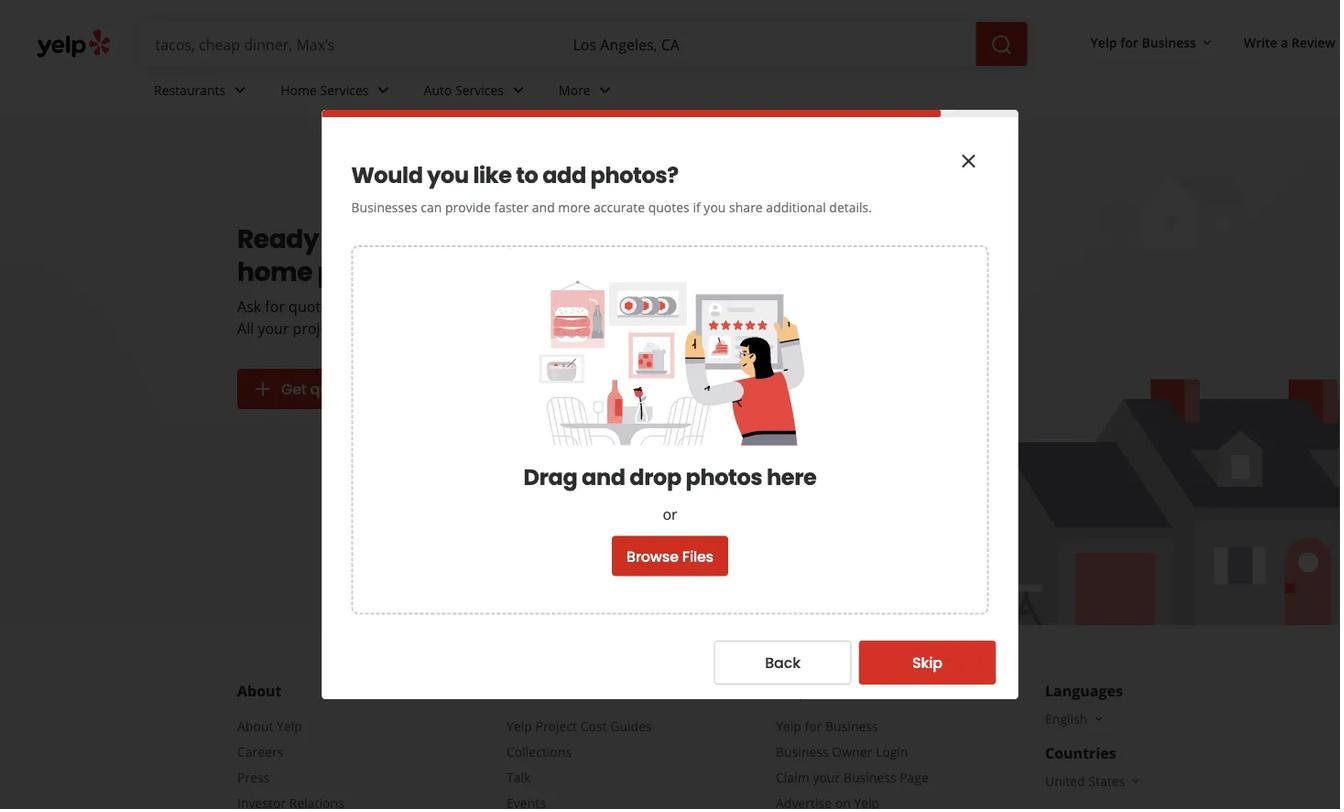 Task type: describe. For each thing, give the bounding box(es) containing it.
yelp project cost guides collections talk
[[507, 718, 652, 787]]

24 add v2 image
[[252, 378, 274, 400]]

skip button
[[859, 641, 996, 685]]

24 chevron down v2 image
[[594, 79, 616, 101]]

browse
[[627, 547, 679, 567]]

about for about
[[237, 682, 282, 701]]

share
[[729, 198, 763, 216]]

write
[[1244, 33, 1278, 51]]

browse files button
[[612, 537, 728, 577]]

dialog containing would you like to add photos?
[[0, 0, 1340, 810]]

drag and drop photos here
[[524, 462, 817, 493]]

to inside ready to manage your next home project? ask for quotes. get responses. all your project details are here.
[[324, 221, 350, 257]]

add
[[543, 160, 586, 191]]

ready to manage your next home project? ask for quotes. get responses. all your project details are here.
[[237, 221, 592, 339]]

all
[[237, 319, 254, 339]]

here
[[767, 462, 817, 493]]

details
[[345, 319, 389, 339]]

press
[[237, 769, 270, 787]]

quotes inside get quotes button
[[310, 379, 360, 399]]

cost
[[581, 718, 607, 735]]

drag
[[524, 462, 577, 493]]

project?
[[317, 254, 422, 290]]

page
[[900, 769, 929, 787]]

services for home services
[[320, 81, 369, 99]]

more
[[559, 81, 591, 99]]

business down the owner
[[844, 769, 896, 787]]

a
[[1281, 33, 1289, 51]]

write a review
[[1244, 33, 1336, 51]]

business categories element
[[139, 66, 1340, 119]]

1 vertical spatial and
[[582, 462, 625, 493]]

details.
[[829, 198, 872, 216]]

quotes.
[[289, 297, 340, 317]]

about yelp link
[[237, 718, 302, 735]]

careers link
[[237, 743, 284, 761]]

24 chevron down v2 image for home services
[[372, 79, 394, 101]]

more
[[558, 198, 590, 216]]

write a review link
[[1237, 26, 1340, 59]]

services for auto services
[[455, 81, 504, 99]]

progress progress bar
[[322, 110, 1018, 117]]

yelp inside button
[[1091, 33, 1117, 51]]

1 horizontal spatial you
[[704, 198, 726, 216]]

additional
[[766, 198, 826, 216]]

responses.
[[371, 297, 446, 317]]

or
[[663, 504, 678, 524]]

home
[[237, 254, 312, 290]]

yelp inside about yelp careers press
[[277, 718, 302, 735]]

tab panel inside dialog
[[351, 147, 989, 615]]

careers
[[237, 743, 284, 761]]

search image
[[991, 34, 1013, 56]]

0 horizontal spatial your
[[258, 319, 289, 339]]

get quotes
[[281, 379, 360, 399]]

0 horizontal spatial yelp for business
[[776, 682, 901, 701]]

guides
[[610, 718, 652, 735]]

to inside would you like to add photos? businesses can provide faster and more accurate quotes if you share additional details.
[[516, 160, 538, 191]]

yelp inside yelp project cost guides collections talk
[[507, 718, 532, 735]]

and inside would you like to add photos? businesses can provide faster and more accurate quotes if you share additional details.
[[532, 198, 555, 216]]

yelp project cost guides link
[[507, 718, 652, 735]]

talk
[[507, 769, 531, 787]]

restaurants link
[[139, 66, 266, 119]]

for up the yelp for business link
[[811, 682, 833, 701]]

more link
[[544, 66, 631, 119]]

skip
[[913, 653, 943, 674]]

project
[[293, 319, 341, 339]]

business owner login link
[[776, 743, 908, 761]]

faster
[[494, 198, 529, 216]]

claim your business page link
[[776, 769, 929, 787]]

business up the owner
[[825, 718, 878, 735]]

like
[[473, 160, 512, 191]]

yelp for business button
[[1083, 26, 1222, 59]]

press link
[[237, 769, 270, 787]]

auto services
[[424, 81, 504, 99]]

restaurants
[[154, 81, 226, 99]]

browse files
[[627, 547, 714, 567]]

24 chevron down v2 image for restaurants
[[229, 79, 251, 101]]

are
[[393, 319, 416, 339]]

collections
[[507, 743, 572, 761]]

project
[[535, 718, 577, 735]]

countries
[[1045, 744, 1116, 764]]

for inside button
[[1121, 33, 1139, 51]]

accurate
[[594, 198, 645, 216]]



Task type: locate. For each thing, give the bounding box(es) containing it.
quotes inside would you like to add photos? businesses can provide faster and more accurate quotes if you share additional details.
[[648, 198, 690, 216]]

drop
[[630, 462, 681, 493]]

2 24 chevron down v2 image from the left
[[372, 79, 394, 101]]

0 vertical spatial yelp for business
[[1091, 33, 1196, 51]]

home services link
[[266, 66, 409, 119]]

owner
[[832, 743, 872, 761]]

0 horizontal spatial 24 chevron down v2 image
[[229, 79, 251, 101]]

business inside button
[[1142, 33, 1196, 51]]

and left "more"
[[532, 198, 555, 216]]

user actions element
[[1076, 26, 1340, 62]]

yelp for business inside button
[[1091, 33, 1196, 51]]

about for about yelp careers press
[[237, 718, 273, 735]]

quotes down project
[[310, 379, 360, 399]]

get inside ready to manage your next home project? ask for quotes. get responses. all your project details are here.
[[344, 297, 368, 317]]

home services
[[281, 81, 369, 99]]

0 vertical spatial your
[[471, 221, 530, 257]]

for up the business owner login link
[[805, 718, 822, 735]]

2 horizontal spatial your
[[813, 769, 840, 787]]

if
[[693, 198, 701, 216]]

0 vertical spatial to
[[516, 160, 538, 191]]

24 chevron down v2 image inside auto services link
[[508, 79, 530, 101]]

yelp for business up the yelp for business link
[[776, 682, 901, 701]]

for
[[1121, 33, 1139, 51], [265, 297, 285, 317], [811, 682, 833, 701], [805, 718, 822, 735]]

you right the if
[[704, 198, 726, 216]]

0 vertical spatial about
[[237, 682, 282, 701]]

close image
[[958, 150, 980, 172]]

get quotes button
[[237, 369, 375, 410]]

24 chevron down v2 image
[[229, 79, 251, 101], [372, 79, 394, 101], [508, 79, 530, 101]]

1 horizontal spatial to
[[516, 160, 538, 191]]

get right 24 add v2 image
[[281, 379, 307, 399]]

claim
[[776, 769, 810, 787]]

your right all
[[258, 319, 289, 339]]

None search field
[[141, 22, 1031, 66]]

0 horizontal spatial quotes
[[310, 379, 360, 399]]

yelp
[[1091, 33, 1117, 51], [776, 682, 808, 701], [277, 718, 302, 735], [507, 718, 532, 735], [776, 718, 801, 735]]

24 chevron down v2 image right auto services
[[508, 79, 530, 101]]

for inside ready to manage your next home project? ask for quotes. get responses. all your project details are here.
[[265, 297, 285, 317]]

2 vertical spatial your
[[813, 769, 840, 787]]

to
[[516, 160, 538, 191], [324, 221, 350, 257]]

yelp inside yelp for business business owner login claim your business page
[[776, 718, 801, 735]]

1 horizontal spatial your
[[471, 221, 530, 257]]

0 vertical spatial and
[[532, 198, 555, 216]]

1 vertical spatial get
[[281, 379, 307, 399]]

business left "16 chevron down v2" icon
[[1142, 33, 1196, 51]]

0 vertical spatial quotes
[[648, 198, 690, 216]]

yelp for business business owner login claim your business page
[[776, 718, 929, 787]]

1 horizontal spatial quotes
[[648, 198, 690, 216]]

3 24 chevron down v2 image from the left
[[508, 79, 530, 101]]

manage
[[355, 221, 466, 257]]

photos
[[686, 462, 763, 493]]

about up careers link
[[237, 718, 273, 735]]

your down the business owner login link
[[813, 769, 840, 787]]

24 chevron down v2 image right restaurants
[[229, 79, 251, 101]]

1 horizontal spatial services
[[455, 81, 504, 99]]

next
[[535, 221, 592, 257]]

1 horizontal spatial yelp for business
[[1091, 33, 1196, 51]]

ask
[[237, 297, 261, 317]]

yelp for business left "16 chevron down v2" icon
[[1091, 33, 1196, 51]]

about
[[237, 682, 282, 701], [237, 718, 273, 735]]

drag and drop photos here image
[[533, 277, 808, 446]]

services right auto
[[455, 81, 504, 99]]

16 chevron down v2 image
[[1200, 35, 1215, 50]]

files
[[682, 547, 714, 567]]

services right the home
[[320, 81, 369, 99]]

0 horizontal spatial to
[[324, 221, 350, 257]]

photos?
[[591, 160, 679, 191]]

24 chevron down v2 image inside 'restaurants' link
[[229, 79, 251, 101]]

tab panel
[[351, 147, 989, 615]]

languages
[[1045, 682, 1123, 701]]

1 vertical spatial quotes
[[310, 379, 360, 399]]

back button
[[714, 641, 852, 685]]

login
[[876, 743, 908, 761]]

yelp for business link
[[776, 718, 878, 735]]

get
[[344, 297, 368, 317], [281, 379, 307, 399]]

2 services from the left
[[455, 81, 504, 99]]

would you like to add photos? businesses can provide faster and more accurate quotes if you share additional details.
[[351, 160, 872, 216]]

yelp for business
[[1091, 33, 1196, 51], [776, 682, 901, 701]]

1 horizontal spatial and
[[582, 462, 625, 493]]

1 vertical spatial you
[[704, 198, 726, 216]]

discover
[[507, 682, 570, 701]]

1 horizontal spatial 24 chevron down v2 image
[[372, 79, 394, 101]]

auto services link
[[409, 66, 544, 119]]

get up details
[[344, 297, 368, 317]]

business up claim
[[776, 743, 829, 761]]

review
[[1292, 33, 1336, 51]]

your
[[471, 221, 530, 257], [258, 319, 289, 339], [813, 769, 840, 787]]

1 services from the left
[[320, 81, 369, 99]]

quotes
[[648, 198, 690, 216], [310, 379, 360, 399]]

about yelp careers press
[[237, 718, 302, 787]]

back
[[765, 653, 801, 674]]

1 vertical spatial about
[[237, 718, 273, 735]]

services
[[320, 81, 369, 99], [455, 81, 504, 99]]

0 horizontal spatial you
[[427, 160, 469, 191]]

24 chevron down v2 image inside home services link
[[372, 79, 394, 101]]

and left the drop
[[582, 462, 625, 493]]

collections link
[[507, 743, 572, 761]]

you up can
[[427, 160, 469, 191]]

tab panel containing would you like to add photos?
[[351, 147, 989, 615]]

0 horizontal spatial and
[[532, 198, 555, 216]]

and
[[532, 198, 555, 216], [582, 462, 625, 493]]

businesses
[[351, 198, 418, 216]]

business up the yelp for business link
[[837, 682, 901, 701]]

2 horizontal spatial 24 chevron down v2 image
[[508, 79, 530, 101]]

dialog
[[0, 0, 1340, 810]]

you
[[427, 160, 469, 191], [704, 198, 726, 216]]

business
[[1142, 33, 1196, 51], [837, 682, 901, 701], [825, 718, 878, 735], [776, 743, 829, 761], [844, 769, 896, 787]]

home
[[281, 81, 317, 99]]

quotes left the if
[[648, 198, 690, 216]]

for left "16 chevron down v2" icon
[[1121, 33, 1139, 51]]

1 vertical spatial to
[[324, 221, 350, 257]]

to right ready
[[324, 221, 350, 257]]

ready
[[237, 221, 319, 257]]

for inside yelp for business business owner login claim your business page
[[805, 718, 822, 735]]

1 vertical spatial yelp for business
[[776, 682, 901, 701]]

to right like
[[516, 160, 538, 191]]

2 about from the top
[[237, 718, 273, 735]]

about up about yelp link
[[237, 682, 282, 701]]

0 horizontal spatial get
[[281, 379, 307, 399]]

0 vertical spatial you
[[427, 160, 469, 191]]

1 vertical spatial your
[[258, 319, 289, 339]]

would
[[351, 160, 423, 191]]

24 chevron down v2 image left auto
[[372, 79, 394, 101]]

your down faster
[[471, 221, 530, 257]]

0 vertical spatial get
[[344, 297, 368, 317]]

0 horizontal spatial services
[[320, 81, 369, 99]]

can
[[421, 198, 442, 216]]

auto
[[424, 81, 452, 99]]

about inside about yelp careers press
[[237, 718, 273, 735]]

24 chevron down v2 image for auto services
[[508, 79, 530, 101]]

1 about from the top
[[237, 682, 282, 701]]

provide
[[445, 198, 491, 216]]

your inside yelp for business business owner login claim your business page
[[813, 769, 840, 787]]

1 horizontal spatial get
[[344, 297, 368, 317]]

for right ask
[[265, 297, 285, 317]]

get inside button
[[281, 379, 307, 399]]

talk link
[[507, 769, 531, 787]]

1 24 chevron down v2 image from the left
[[229, 79, 251, 101]]

here.
[[419, 319, 455, 339]]



Task type: vqa. For each thing, say whether or not it's contained in the screenshot.
for
yes



